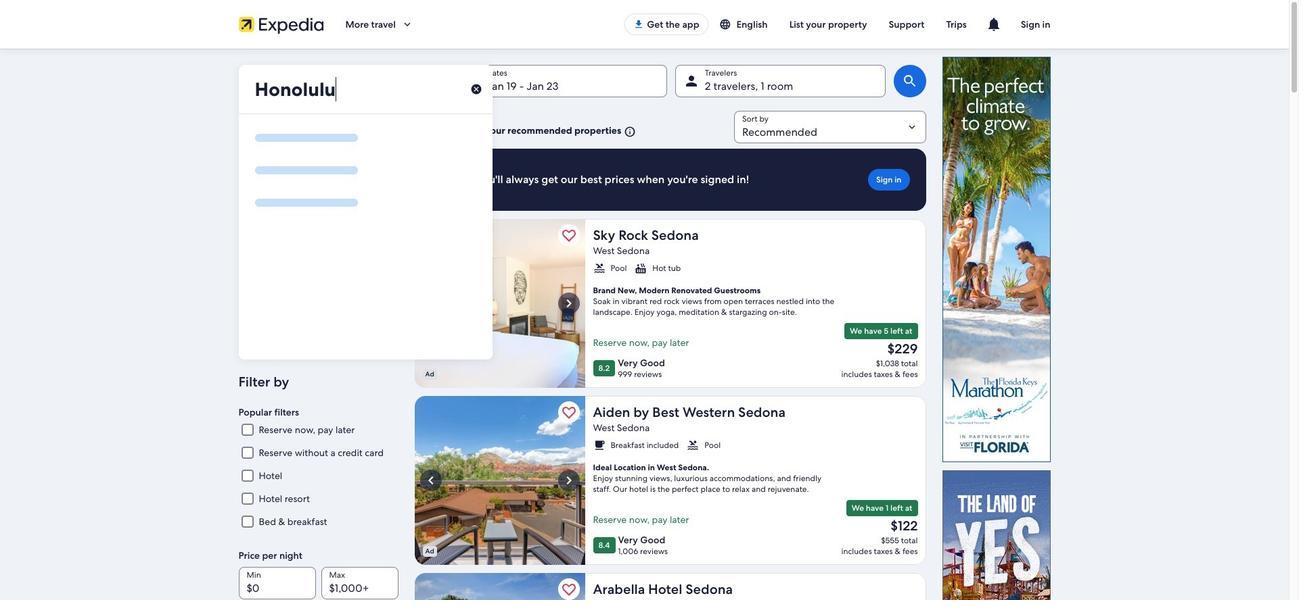 Task type: vqa. For each thing, say whether or not it's contained in the screenshot.
the left small image
yes



Task type: describe. For each thing, give the bounding box(es) containing it.
search image
[[902, 73, 918, 89]]

communication center icon image
[[986, 16, 1002, 32]]

static map image image
[[239, 108, 398, 177]]

more travel image
[[401, 18, 413, 30]]

$1,000 and above, Maximum, Price per night text field
[[321, 568, 398, 600]]

show previous image for aiden by best western sedona image
[[423, 473, 439, 489]]

small image for pool image
[[593, 263, 605, 275]]

download the app button image
[[634, 19, 644, 30]]

expedia logo image
[[239, 15, 324, 34]]

2 horizontal spatial small image
[[719, 18, 737, 30]]

bbq/picnic area image
[[414, 397, 585, 566]]

2 vertical spatial small image
[[687, 440, 699, 452]]

hiking image
[[414, 574, 585, 601]]



Task type: locate. For each thing, give the bounding box(es) containing it.
small image
[[719, 18, 737, 30], [621, 126, 636, 138], [687, 440, 699, 452]]

show next image for sky rock sedona image
[[561, 296, 577, 312]]

0 vertical spatial small image
[[719, 18, 737, 30]]

0 horizontal spatial small image
[[621, 126, 636, 138]]

Going to text field
[[239, 65, 492, 114]]

1 vertical spatial small image
[[621, 126, 636, 138]]

1 horizontal spatial small image
[[687, 440, 699, 452]]

pool image
[[414, 219, 585, 388]]

$0, Minimum, Price per night text field
[[239, 568, 316, 600]]

small image for bbq/picnic area image
[[593, 440, 605, 452]]

small image
[[593, 263, 605, 275], [635, 263, 647, 275], [593, 440, 605, 452]]

show next image for aiden by best western sedona image
[[561, 473, 577, 489]]

clear going to image
[[470, 83, 482, 95]]



